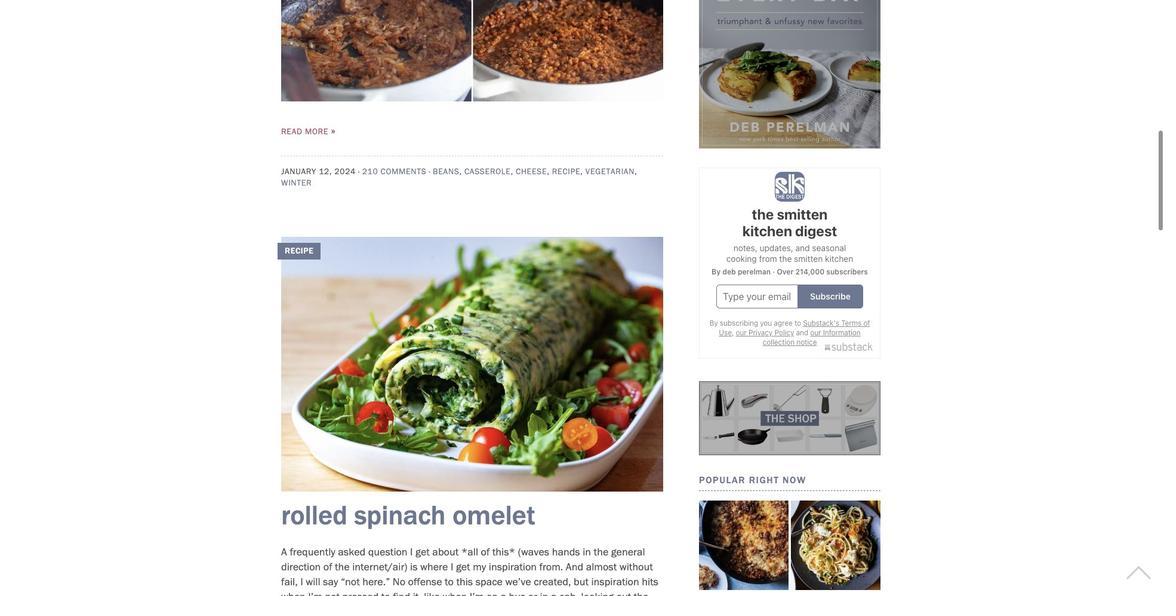 Task type: vqa. For each thing, say whether or not it's contained in the screenshot.
the rightmost it
no



Task type: locate. For each thing, give the bounding box(es) containing it.
1 horizontal spatial of
[[481, 546, 490, 559]]

in right the or
[[540, 591, 549, 597]]

0 horizontal spatial a
[[501, 591, 507, 597]]

1 horizontal spatial i
[[410, 546, 413, 559]]

i'm left on
[[470, 591, 484, 597]]

beans
[[433, 167, 460, 177]]

1 vertical spatial of
[[324, 561, 332, 574]]

0 horizontal spatial get
[[416, 546, 430, 559]]

to down here."
[[382, 591, 390, 597]]

1 horizontal spatial when
[[443, 591, 467, 597]]

1 vertical spatial recipe
[[285, 246, 314, 256]]

get up is
[[416, 546, 430, 559]]

almost
[[586, 561, 617, 574]]

,
[[460, 167, 462, 177], [511, 167, 514, 177], [547, 167, 550, 177], [581, 167, 583, 177], [635, 167, 638, 177]]

inspiration up the we've
[[489, 561, 537, 574]]

0 horizontal spatial the
[[335, 561, 350, 574]]

»
[[331, 123, 336, 138]]

is
[[410, 561, 418, 574]]

"not
[[341, 576, 360, 589]]

2 , from the left
[[511, 167, 514, 177]]

1 vertical spatial to
[[382, 591, 390, 597]]

inspiration
[[489, 561, 537, 574], [592, 576, 639, 589]]

a down created,
[[551, 591, 557, 597]]

i down about
[[451, 561, 454, 574]]

1 horizontal spatial the
[[594, 546, 609, 559]]

0 horizontal spatial in
[[540, 591, 549, 597]]

0 vertical spatial recipe
[[552, 167, 581, 177]]

find
[[393, 591, 410, 597]]

a
[[281, 546, 287, 559]]

beans link
[[433, 167, 460, 177]]

0 horizontal spatial of
[[324, 561, 332, 574]]

read
[[281, 127, 303, 137]]

3 , from the left
[[547, 167, 550, 177]]

0 horizontal spatial recipe
[[285, 246, 314, 256]]

i'm down will
[[308, 591, 322, 597]]

in
[[583, 546, 591, 559], [540, 591, 549, 597]]

casserole
[[465, 167, 511, 177]]

0 horizontal spatial inspiration
[[489, 561, 537, 574]]

0 vertical spatial get
[[416, 546, 430, 559]]

1 vertical spatial inspiration
[[592, 576, 639, 589]]

of right *all
[[481, 546, 490, 559]]

vegetarian link
[[586, 167, 635, 177]]

2 vertical spatial i
[[301, 576, 303, 589]]

will
[[306, 576, 320, 589]]

when down fail,
[[281, 591, 306, 597]]

1 horizontal spatial a
[[551, 591, 557, 597]]

0 vertical spatial of
[[481, 546, 490, 559]]

casserole link
[[465, 167, 511, 177]]

0 horizontal spatial i
[[301, 576, 303, 589]]

spinach
[[354, 498, 446, 532]]

the up "not
[[335, 561, 350, 574]]

1 i'm from the left
[[308, 591, 322, 597]]

to
[[445, 576, 454, 589], [382, 591, 390, 597]]

recipe
[[552, 167, 581, 177], [285, 246, 314, 256]]

about
[[433, 546, 459, 559]]

when down the this on the left of the page
[[443, 591, 467, 597]]

i
[[410, 546, 413, 559], [451, 561, 454, 574], [301, 576, 303, 589]]

1 horizontal spatial get
[[456, 561, 470, 574]]

i left will
[[301, 576, 303, 589]]

of
[[481, 546, 490, 559], [324, 561, 332, 574]]

inspiration up out
[[592, 576, 639, 589]]

(waves
[[518, 546, 550, 559]]

1 horizontal spatial recipe
[[552, 167, 581, 177]]

get up the this on the left of the page
[[456, 561, 470, 574]]

1 horizontal spatial i'm
[[470, 591, 484, 597]]

2 when from the left
[[443, 591, 467, 597]]

in up and
[[583, 546, 591, 559]]

a
[[501, 591, 507, 597], [551, 591, 557, 597]]

omelet
[[453, 498, 536, 532]]

1 when from the left
[[281, 591, 306, 597]]

the
[[594, 546, 609, 559], [335, 561, 350, 574]]

1 horizontal spatial to
[[445, 576, 454, 589]]

0 vertical spatial in
[[583, 546, 591, 559]]

a right on
[[501, 591, 507, 597]]

of up say
[[324, 561, 332, 574]]

rolled spinach omelet link
[[281, 498, 536, 532]]

0 horizontal spatial when
[[281, 591, 306, 597]]

get
[[416, 546, 430, 559], [456, 561, 470, 574]]

the up almost
[[594, 546, 609, 559]]

to left the this on the left of the page
[[445, 576, 454, 589]]

created,
[[534, 576, 571, 589]]

i up is
[[410, 546, 413, 559]]

when
[[281, 591, 306, 597], [443, 591, 467, 597]]

None search field
[[56, 29, 1074, 65]]

read more »
[[281, 123, 336, 138]]

0 horizontal spatial i'm
[[308, 591, 322, 597]]

2 horizontal spatial i
[[451, 561, 454, 574]]

my
[[473, 561, 486, 574]]

i'm
[[308, 591, 322, 597], [470, 591, 484, 597]]

2 i'm from the left
[[470, 591, 484, 597]]

0 vertical spatial to
[[445, 576, 454, 589]]

*all
[[462, 546, 478, 559]]

recipe link
[[552, 167, 581, 177], [278, 237, 664, 492]]

question
[[368, 546, 408, 559]]



Task type: describe. For each thing, give the bounding box(es) containing it.
like
[[424, 591, 440, 597]]

january 12, 2024
[[281, 167, 356, 177]]

winter
[[281, 178, 312, 188]]

210 comments
[[362, 167, 427, 177]]

january
[[281, 167, 317, 177]]

vegetarian
[[586, 167, 635, 177]]

this*
[[493, 546, 516, 559]]

cheese link
[[516, 167, 547, 177]]

here."
[[363, 576, 390, 589]]

12,
[[319, 167, 332, 177]]

now
[[783, 475, 807, 486]]

pressed
[[343, 591, 379, 597]]

hits
[[642, 576, 659, 589]]

direction
[[281, 561, 321, 574]]

spaghetti pangrattato with crispy eggs image
[[791, 501, 881, 591]]

2024
[[335, 167, 356, 177]]

1 horizontal spatial in
[[583, 546, 591, 559]]

from.
[[540, 561, 563, 574]]

recipe inside beans , casserole , cheese , recipe , vegetarian , winter
[[552, 167, 581, 177]]

out
[[617, 591, 632, 597]]

1 vertical spatial in
[[540, 591, 549, 597]]

say
[[323, 576, 338, 589]]

asked
[[338, 546, 366, 559]]

this
[[457, 576, 473, 589]]

fail,
[[281, 576, 298, 589]]

popular
[[699, 475, 746, 486]]

210
[[362, 167, 378, 177]]

0 horizontal spatial to
[[382, 591, 390, 597]]

or
[[528, 591, 538, 597]]

we've
[[506, 576, 531, 589]]

not
[[325, 591, 340, 597]]

looking
[[581, 591, 614, 597]]

offense
[[408, 576, 442, 589]]

space
[[476, 576, 503, 589]]

a frequently asked question i get about *all of this* (waves hands in the general direction of the internet/air) is where i get my inspiration from. and almost without fail, i will say "not here." no offense to this space we've created, but inspiration hits when i'm not pressed to find it, like when i'm on a bus or in a cab, looking out 
[[281, 546, 663, 597]]

cheese
[[516, 167, 547, 177]]

more
[[305, 127, 329, 137]]

1 vertical spatial i
[[451, 561, 454, 574]]

0 vertical spatial recipe link
[[552, 167, 581, 177]]

winter link
[[281, 178, 312, 188]]

and
[[566, 561, 584, 574]]

hands
[[552, 546, 580, 559]]

internet/air)
[[352, 561, 408, 574]]

on
[[487, 591, 498, 597]]

0 vertical spatial inspiration
[[489, 561, 537, 574]]

but
[[574, 576, 589, 589]]

1 , from the left
[[460, 167, 462, 177]]

no
[[393, 576, 406, 589]]

it,
[[413, 591, 422, 597]]

4 , from the left
[[581, 167, 583, 177]]

general
[[611, 546, 645, 559]]

frequently
[[290, 546, 336, 559]]

210 comments link
[[362, 167, 427, 177]]

right
[[749, 475, 780, 486]]

beans , casserole , cheese , recipe , vegetarian , winter
[[281, 167, 638, 188]]

1 horizontal spatial inspiration
[[592, 576, 639, 589]]

1 a from the left
[[501, 591, 507, 597]]

1 vertical spatial the
[[335, 561, 350, 574]]

without
[[620, 561, 653, 574]]

rolled
[[281, 498, 348, 532]]

5 , from the left
[[635, 167, 638, 177]]

popular right now
[[699, 475, 807, 486]]

french onion baked lentils and farro image
[[699, 501, 789, 591]]

cab,
[[560, 591, 579, 597]]

rolled spinach omelet
[[281, 498, 536, 532]]

bus
[[509, 591, 526, 597]]

2 a from the left
[[551, 591, 557, 597]]

comments
[[381, 167, 427, 177]]

1 vertical spatial recipe link
[[278, 237, 664, 492]]

1 vertical spatial get
[[456, 561, 470, 574]]

where
[[421, 561, 448, 574]]

0 vertical spatial i
[[410, 546, 413, 559]]

0 vertical spatial the
[[594, 546, 609, 559]]



